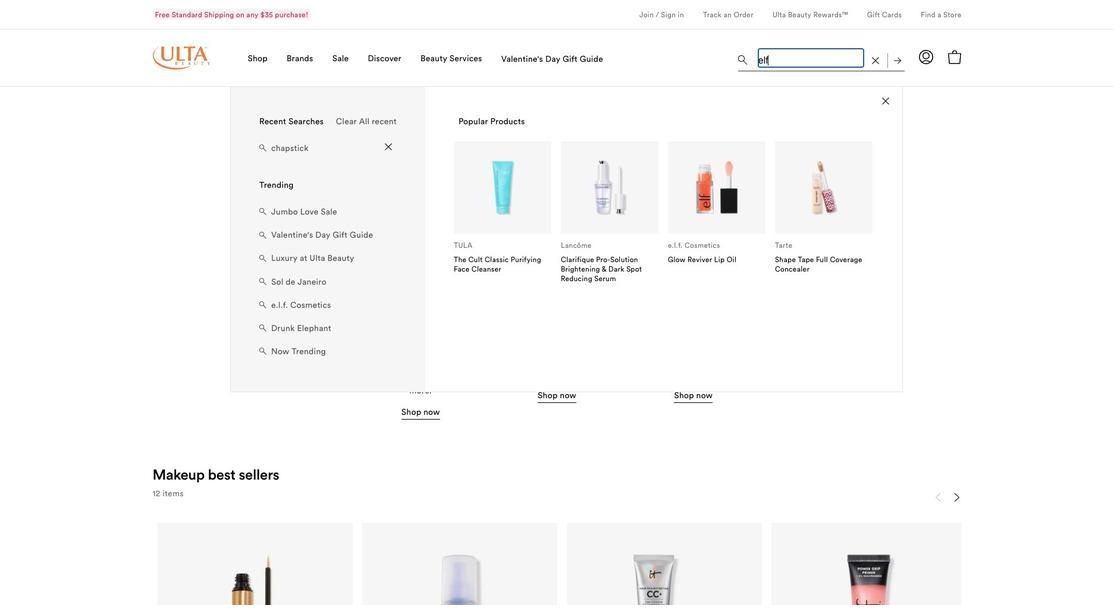 Task type: vqa. For each thing, say whether or not it's contained in the screenshot.
and in the Ulta.com ships to contiguous U.S. states, Alaska, Hawaii, U.S. Territories, PO Boxes and APO/FPO addresses. Please be aware that orders could arrive in multiple packages.
no



Task type: locate. For each thing, give the bounding box(es) containing it.
the cult classic purifying face cleanser image
[[474, 159, 532, 217]]

0 items in bag image
[[947, 50, 962, 64]]

Search products and more search field
[[757, 48, 865, 69]]

shape tape full coverage concealer image
[[795, 159, 853, 217]]

none search field inside the product search region
[[738, 45, 905, 74]]

None search field
[[738, 45, 905, 74]]

e.l.f. cosmetics power grip primer + 4% niacinamide image
[[791, 547, 947, 606]]

clarifique pro-solution brightening & dark spot reducing serum image
[[581, 159, 639, 217]]

previous slide image
[[933, 493, 943, 503]]



Task type: describe. For each thing, give the bounding box(es) containing it.
grande cosmetics grandelash-md lash enhancing serum image
[[177, 547, 333, 606]]

urban decay cosmetics all nighter waterproof makeup setting spray image
[[381, 547, 538, 606]]

clear all recent chapstick image
[[385, 144, 392, 151]]

next slide image
[[952, 493, 962, 503]]

product search region
[[230, 36, 905, 393]]

it cosmetics cc+ cream with spf 50+ image
[[586, 547, 742, 606]]

close image
[[882, 98, 889, 105]]

%1 product carousel region
[[153, 489, 966, 606]]

clear search image
[[872, 57, 879, 64]]

log in to your ulta account image
[[919, 50, 933, 64]]

glow reviver lip oil image
[[688, 159, 746, 217]]

submit image
[[894, 57, 901, 64]]



